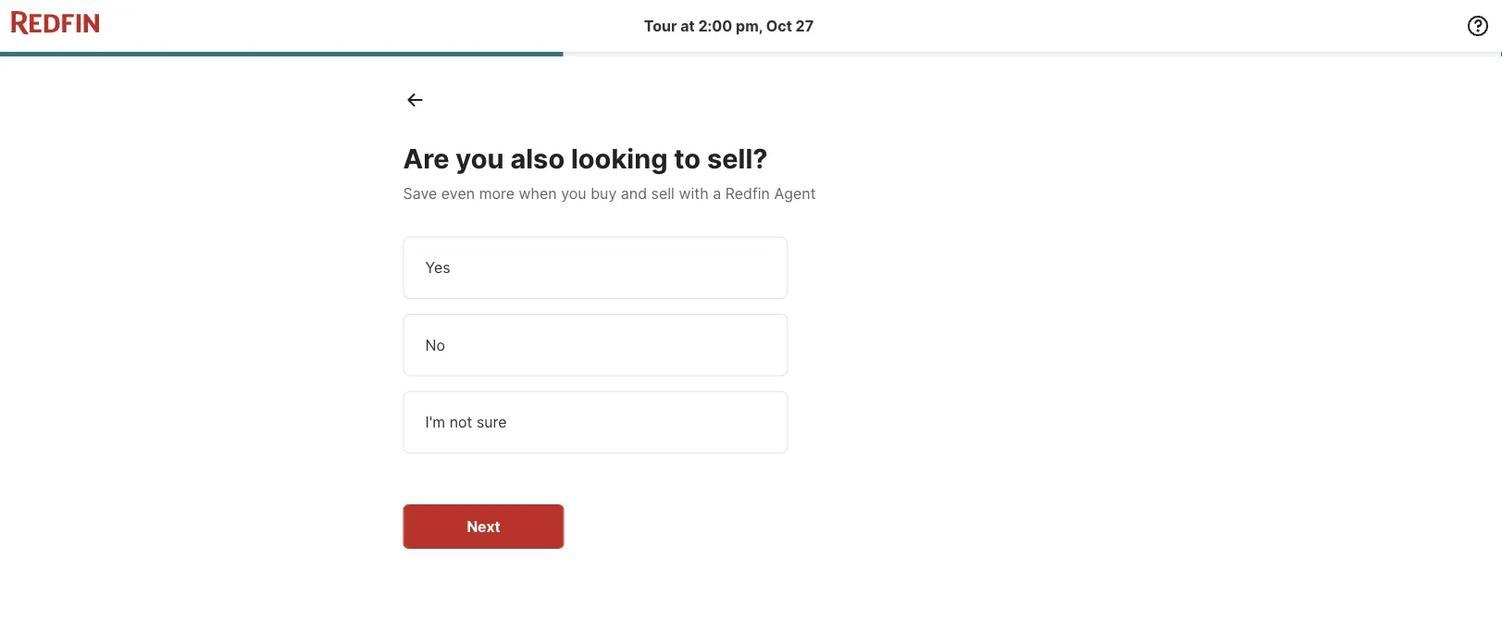 Task type: describe. For each thing, give the bounding box(es) containing it.
with
[[679, 184, 709, 202]]

2:00
[[698, 17, 732, 35]]

looking
[[571, 142, 668, 174]]

tour at 2:00 pm, oct 27
[[644, 17, 814, 35]]

oct
[[766, 17, 792, 35]]

also
[[510, 142, 565, 174]]

next button
[[403, 504, 564, 549]]

27
[[796, 17, 814, 35]]

more
[[479, 184, 515, 202]]

i'm not sure
[[425, 413, 507, 431]]

are
[[403, 142, 449, 174]]

Yes radio
[[403, 236, 788, 299]]

redfin
[[725, 184, 770, 202]]

option group containing yes
[[403, 236, 866, 453]]

and
[[621, 184, 647, 202]]

to
[[674, 142, 701, 174]]

tour
[[644, 17, 677, 35]]

save
[[403, 184, 437, 202]]

when
[[519, 184, 557, 202]]

no
[[425, 336, 445, 354]]

save even more when you buy and sell with a redfin agent
[[403, 184, 816, 202]]

0 horizontal spatial you
[[456, 142, 504, 174]]



Task type: locate. For each thing, give the bounding box(es) containing it.
I'm not sure radio
[[403, 391, 788, 453]]

1 vertical spatial you
[[561, 184, 586, 202]]

a
[[713, 184, 721, 202]]

even
[[441, 184, 475, 202]]

agent
[[774, 184, 816, 202]]

are you also looking to sell?
[[403, 142, 768, 174]]

sell
[[651, 184, 675, 202]]

at
[[680, 17, 695, 35]]

next
[[467, 517, 500, 535]]

you left the buy
[[561, 184, 586, 202]]

sure
[[477, 413, 507, 431]]

option group
[[403, 236, 866, 453]]

pm,
[[736, 17, 763, 35]]

1 horizontal spatial you
[[561, 184, 586, 202]]

you up more
[[456, 142, 504, 174]]

i'm
[[425, 413, 445, 431]]

not
[[449, 413, 472, 431]]

buy
[[591, 184, 617, 202]]

sell?
[[707, 142, 768, 174]]

No radio
[[403, 314, 788, 376]]

you
[[456, 142, 504, 174], [561, 184, 586, 202]]

yes
[[425, 258, 450, 276]]

progress bar
[[0, 52, 1502, 56]]

0 vertical spatial you
[[456, 142, 504, 174]]



Task type: vqa. For each thing, say whether or not it's contained in the screenshot.
92121 - sorrento $1,975,000
no



